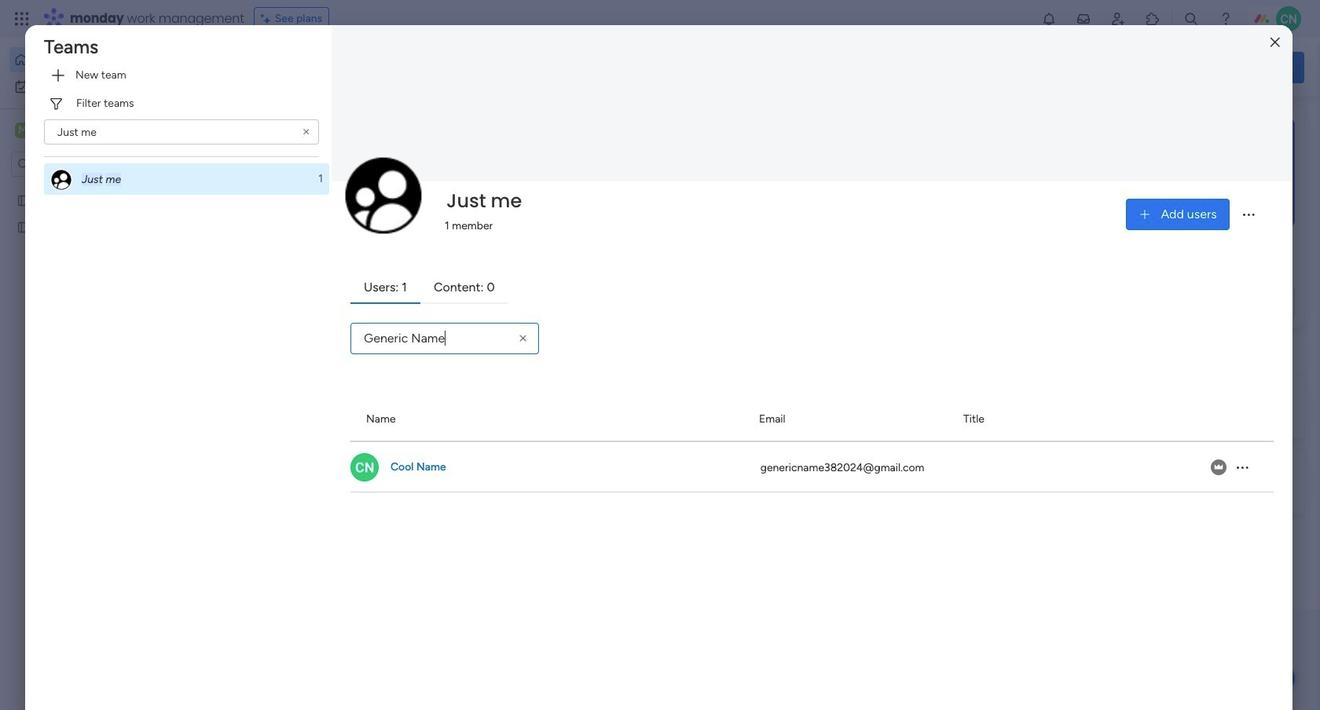 Task type: vqa. For each thing, say whether or not it's contained in the screenshot.
Cool Name image to the top
yes



Task type: describe. For each thing, give the bounding box(es) containing it.
quick search results list box
[[243, 147, 1032, 355]]

workspace selection element
[[15, 121, 131, 142]]

1 row from the top
[[351, 399, 1275, 443]]

select product image
[[14, 11, 30, 27]]

0 vertical spatial menu image
[[1241, 207, 1257, 222]]

1 public board image from the top
[[17, 193, 31, 208]]

1 tab from the left
[[351, 273, 421, 304]]

Search teams search field
[[44, 120, 319, 145]]

help center element
[[1069, 451, 1305, 514]]

invite members image
[[1111, 11, 1127, 27]]

close recently visited image
[[243, 128, 262, 147]]

close image
[[1271, 37, 1281, 48]]

Search in workspace field
[[33, 155, 131, 173]]

monday marketplace image
[[1146, 11, 1161, 27]]

Search by name or email search field
[[351, 323, 539, 355]]

workspace image
[[15, 122, 31, 139]]

2 row from the top
[[351, 443, 1275, 493]]

templates image image
[[1084, 119, 1291, 227]]



Task type: locate. For each thing, give the bounding box(es) containing it.
1 vertical spatial menu image
[[1235, 460, 1251, 476]]

None search field
[[351, 323, 539, 355]]

tab list
[[351, 273, 1274, 304]]

option
[[9, 47, 191, 72], [9, 74, 191, 99], [44, 163, 329, 195], [0, 186, 201, 189]]

see plans image
[[261, 10, 275, 28]]

0 vertical spatial public board image
[[17, 193, 31, 208]]

getting started element
[[1069, 375, 1305, 438]]

menu image
[[1241, 207, 1257, 222], [1235, 460, 1251, 476]]

cool name image inside row
[[351, 454, 379, 482]]

0 vertical spatial cool name image
[[1277, 6, 1302, 31]]

1 vertical spatial public board image
[[17, 219, 31, 234]]

row
[[351, 399, 1275, 443], [351, 443, 1275, 493]]

grid
[[351, 399, 1275, 711]]

None search field
[[44, 120, 319, 145]]

search everything image
[[1184, 11, 1200, 27]]

component image
[[522, 312, 537, 326]]

0 horizontal spatial cool name image
[[351, 454, 379, 482]]

2 tab from the left
[[421, 273, 508, 304]]

2 public board image from the top
[[17, 219, 31, 234]]

help image
[[1219, 11, 1234, 27]]

1 horizontal spatial cool name image
[[1277, 6, 1302, 31]]

list box
[[0, 184, 201, 453]]

1 vertical spatial cool name image
[[351, 454, 379, 482]]

cool name image
[[1277, 6, 1302, 31], [351, 454, 379, 482]]

update feed image
[[1076, 11, 1092, 27]]

notifications image
[[1042, 11, 1058, 27]]

None field
[[443, 185, 526, 218]]

add to favorites image
[[469, 287, 485, 303]]

public board image
[[17, 193, 31, 208], [17, 219, 31, 234]]

team avatar image
[[344, 156, 423, 235]]

tab
[[351, 273, 421, 304], [421, 273, 508, 304]]

clear search image
[[517, 332, 531, 346]]

clear search image
[[300, 126, 313, 138]]



